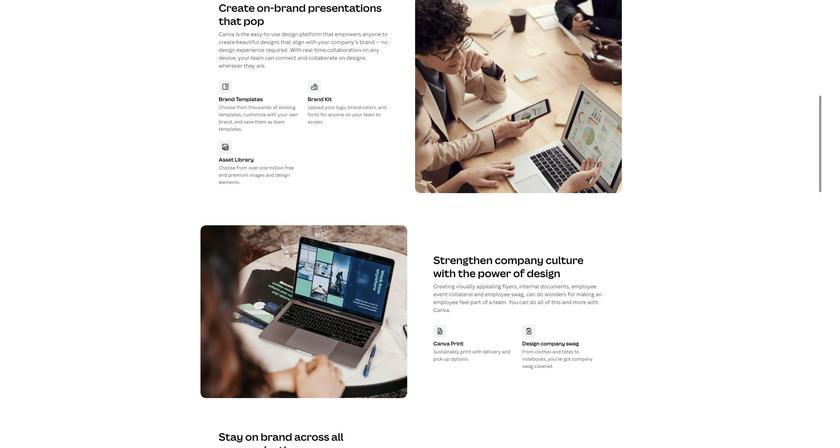 Task type: locate. For each thing, give the bounding box(es) containing it.
1 horizontal spatial employee
[[485, 291, 510, 298]]

2 brand from the left
[[308, 96, 324, 103]]

1 vertical spatial swag
[[523, 363, 534, 369]]

0 horizontal spatial that
[[219, 14, 242, 28]]

0 vertical spatial employee
[[572, 283, 597, 290]]

company right got
[[573, 356, 593, 362]]

1 horizontal spatial designs
[[347, 54, 366, 61]]

2 horizontal spatial that
[[323, 30, 334, 38]]

0 horizontal spatial brand
[[219, 96, 235, 103]]

2 horizontal spatial to
[[575, 348, 580, 355]]

on down 'collaboration'
[[339, 54, 345, 61]]

1 horizontal spatial swag
[[567, 340, 579, 347]]

brand inside brand templates choose from thousands of existing templates, customize with your own brand, and save them as team templates.
[[219, 96, 235, 103]]

on
[[363, 46, 369, 53], [339, 54, 345, 61], [346, 111, 351, 118], [245, 430, 259, 444]]

2 vertical spatial to
[[575, 348, 580, 355]]

choose for brand
[[219, 104, 236, 110]]

options.
[[451, 356, 469, 362]]

and down real-
[[298, 54, 307, 61]]

from
[[237, 104, 247, 110], [237, 164, 247, 171]]

to inside design company swag from clothes and totes to notebooks, you've got company swag covered.
[[575, 348, 580, 355]]

design down create
[[219, 46, 235, 53]]

logo,
[[336, 104, 347, 110]]

on left any
[[363, 46, 369, 53]]

0 vertical spatial from
[[237, 104, 247, 110]]

1 horizontal spatial do
[[537, 291, 544, 298]]

images
[[249, 172, 265, 178]]

design inside strengthen company culture with the power of design creating visually appealing flyers, internal documents, employee event collateral and employee swag, can do wonders for making an employee feel part of a team. you can do all of this and more with canva.
[[527, 266, 561, 280]]

1 vertical spatial choose
[[219, 164, 236, 171]]

save
[[244, 119, 254, 125]]

over
[[249, 164, 259, 171]]

1 from from the top
[[237, 104, 247, 110]]

making
[[577, 291, 595, 298]]

your up they
[[238, 54, 250, 61]]

them
[[255, 119, 267, 125]]

an
[[596, 291, 602, 298]]

1 horizontal spatial brand
[[308, 96, 324, 103]]

choose up templates,
[[219, 104, 236, 110]]

create
[[219, 1, 255, 15]]

for right fonts
[[321, 111, 327, 118]]

all
[[538, 298, 544, 306], [332, 430, 344, 444]]

design down million on the top left
[[276, 172, 290, 178]]

1 vertical spatial the
[[458, 266, 476, 280]]

designs
[[261, 38, 280, 46], [347, 54, 366, 61]]

0 vertical spatial team
[[251, 54, 264, 61]]

culture
[[546, 253, 584, 267]]

1 vertical spatial do
[[530, 298, 537, 306]]

0 vertical spatial all
[[538, 298, 544, 306]]

presentations
[[308, 1, 382, 15]]

to up no
[[383, 30, 388, 38]]

1 vertical spatial can
[[527, 291, 536, 298]]

and right delivery
[[502, 348, 511, 355]]

for up the more at the bottom of page
[[568, 291, 576, 298]]

brand up templates,
[[219, 96, 235, 103]]

choose inside asset library choose from over one million free and premium images and design elements.
[[219, 164, 236, 171]]

brand inside the brand kit upload your logo, brand colors, and fonts for anyone on your team to access.
[[308, 96, 324, 103]]

1 vertical spatial to
[[376, 111, 381, 118]]

templates,
[[219, 111, 242, 118]]

designs down to-
[[261, 38, 280, 46]]

across
[[295, 430, 330, 444]]

for
[[321, 111, 327, 118], [568, 291, 576, 298]]

1 vertical spatial anyone
[[328, 111, 345, 118]]

1 horizontal spatial anyone
[[363, 30, 381, 38]]

2 choose from the top
[[219, 164, 236, 171]]

1 vertical spatial team
[[364, 111, 375, 118]]

canva up create
[[219, 30, 235, 38]]

2 vertical spatial company
[[573, 356, 593, 362]]

they
[[244, 62, 255, 69]]

0 horizontal spatial the
[[241, 30, 250, 38]]

canva up sustainably
[[434, 340, 450, 347]]

swag up totes
[[567, 340, 579, 347]]

company inside strengthen company culture with the power of design creating visually appealing flyers, internal documents, employee event collateral and employee swag, can do wonders for making an employee feel part of a team. you can do all of this and more with canva.
[[495, 253, 544, 267]]

templates
[[236, 96, 263, 103]]

1 choose from the top
[[219, 104, 236, 110]]

from for library
[[237, 164, 247, 171]]

to
[[383, 30, 388, 38], [376, 111, 381, 118], [575, 348, 580, 355]]

0 vertical spatial canva
[[219, 30, 235, 38]]

delivery
[[483, 348, 501, 355]]

brand templates choose from thousands of existing templates, customize with your own brand, and save them as team templates.
[[219, 96, 298, 132]]

from for templates
[[237, 104, 247, 110]]

from inside brand templates choose from thousands of existing templates, customize with your own brand, and save them as team templates.
[[237, 104, 247, 110]]

0 horizontal spatial swag
[[523, 363, 534, 369]]

0 horizontal spatial to
[[376, 111, 381, 118]]

with right "print"
[[473, 348, 482, 355]]

0 horizontal spatial employee
[[434, 298, 459, 306]]

anyone
[[363, 30, 381, 38], [328, 111, 345, 118]]

internal
[[520, 283, 540, 290]]

on inside the brand kit upload your logo, brand colors, and fonts for anyone on your team to access.
[[346, 111, 351, 118]]

and inside design company swag from clothes and totes to notebooks, you've got company swag covered.
[[553, 348, 561, 355]]

team down colors,
[[364, 111, 375, 118]]

that
[[219, 14, 242, 28], [323, 30, 334, 38], [281, 38, 291, 46]]

can down the internal
[[527, 291, 536, 298]]

design
[[282, 30, 298, 38], [219, 46, 235, 53], [276, 172, 290, 178], [527, 266, 561, 280]]

0 vertical spatial for
[[321, 111, 327, 118]]

company
[[495, 253, 544, 267], [541, 340, 566, 347], [573, 356, 593, 362]]

to right totes
[[575, 348, 580, 355]]

brand
[[219, 96, 235, 103], [308, 96, 324, 103]]

1 vertical spatial for
[[568, 291, 576, 298]]

company up flyers,
[[495, 253, 544, 267]]

canva
[[219, 30, 235, 38], [434, 340, 450, 347]]

the right is
[[241, 30, 250, 38]]

brand up upload
[[308, 96, 324, 103]]

that right platform
[[323, 30, 334, 38]]

0 horizontal spatial canva
[[219, 30, 235, 38]]

team right as in the top left of the page
[[274, 119, 285, 125]]

choose inside brand templates choose from thousands of existing templates, customize with your own brand, and save them as team templates.
[[219, 104, 236, 110]]

designs down 'collaboration'
[[347, 54, 366, 61]]

print
[[461, 348, 472, 355]]

of left the this
[[545, 298, 551, 306]]

1 horizontal spatial team
[[274, 119, 285, 125]]

flyers,
[[503, 283, 519, 290]]

on right stay
[[245, 430, 259, 444]]

0 horizontal spatial do
[[530, 298, 537, 306]]

company up clothes
[[541, 340, 566, 347]]

0 vertical spatial can
[[265, 54, 274, 61]]

0 horizontal spatial team
[[251, 54, 264, 61]]

library
[[235, 156, 254, 163]]

you've
[[548, 356, 563, 362]]

all left the this
[[538, 298, 544, 306]]

all right across
[[332, 430, 344, 444]]

2 vertical spatial team
[[274, 119, 285, 125]]

team up 'are.'
[[251, 54, 264, 61]]

on inside stay on brand across all communication
[[245, 430, 259, 444]]

anyone up —
[[363, 30, 381, 38]]

your down colors,
[[353, 111, 363, 118]]

with up as in the top left of the page
[[267, 111, 277, 118]]

choose for asset
[[219, 164, 236, 171]]

from inside asset library choose from over one million free and premium images and design elements.
[[237, 164, 247, 171]]

upload
[[308, 104, 324, 110]]

and up you've
[[553, 348, 561, 355]]

with up creating
[[434, 266, 456, 280]]

1 vertical spatial all
[[332, 430, 344, 444]]

to down colors,
[[376, 111, 381, 118]]

one
[[260, 164, 268, 171]]

access.
[[308, 119, 324, 125]]

choose down "asset"
[[219, 164, 236, 171]]

0 horizontal spatial anyone
[[328, 111, 345, 118]]

and inside create on-brand presentations that pop canva is the easy-to-use design platform that empowers anyone to create beautiful designs that align with your company's brand — no design experience required. with real-time collaboration on any device, your team can connect and collaborate on designs wherever they are.
[[298, 54, 307, 61]]

2 from from the top
[[237, 164, 247, 171]]

existing
[[279, 104, 296, 110]]

your inside brand templates choose from thousands of existing templates, customize with your own brand, and save them as team templates.
[[278, 111, 288, 118]]

0 horizontal spatial designs
[[261, 38, 280, 46]]

from up premium
[[237, 164, 247, 171]]

team.
[[494, 298, 508, 306]]

1 vertical spatial canva
[[434, 340, 450, 347]]

1 horizontal spatial for
[[568, 291, 576, 298]]

and
[[298, 54, 307, 61], [379, 104, 387, 110], [234, 119, 243, 125], [219, 172, 227, 178], [266, 172, 274, 178], [475, 291, 484, 298], [563, 298, 572, 306], [502, 348, 511, 355], [553, 348, 561, 355]]

employee up team. on the bottom of the page
[[485, 291, 510, 298]]

2 vertical spatial that
[[281, 38, 291, 46]]

asset
[[219, 156, 234, 163]]

1 horizontal spatial the
[[458, 266, 476, 280]]

0 vertical spatial choose
[[219, 104, 236, 110]]

with down platform
[[306, 38, 317, 46]]

1 horizontal spatial to
[[383, 30, 388, 38]]

the
[[241, 30, 250, 38], [458, 266, 476, 280]]

0 vertical spatial anyone
[[363, 30, 381, 38]]

collateral
[[449, 291, 473, 298]]

colors,
[[362, 104, 377, 110]]

1 horizontal spatial that
[[281, 38, 291, 46]]

1 vertical spatial from
[[237, 164, 247, 171]]

0 horizontal spatial all
[[332, 430, 344, 444]]

collaboration
[[327, 46, 361, 53]]

and right colors,
[[379, 104, 387, 110]]

your down existing
[[278, 111, 288, 118]]

that up is
[[219, 14, 242, 28]]

choose
[[219, 104, 236, 110], [219, 164, 236, 171]]

2 horizontal spatial employee
[[572, 283, 597, 290]]

on down logo,
[[346, 111, 351, 118]]

your
[[318, 38, 330, 46], [238, 54, 250, 61], [325, 104, 335, 110], [278, 111, 288, 118], [353, 111, 363, 118]]

1 vertical spatial company
[[541, 340, 566, 347]]

that up required.
[[281, 38, 291, 46]]

can down required.
[[265, 54, 274, 61]]

and down million on the top left
[[266, 172, 274, 178]]

of
[[273, 104, 278, 110], [514, 266, 525, 280], [483, 298, 488, 306], [545, 298, 551, 306]]

0 vertical spatial to
[[383, 30, 388, 38]]

team
[[251, 54, 264, 61], [364, 111, 375, 118], [274, 119, 285, 125]]

and up part
[[475, 291, 484, 298]]

team inside the brand kit upload your logo, brand colors, and fonts for anyone on your team to access.
[[364, 111, 375, 118]]

with down an
[[588, 298, 599, 306]]

1 horizontal spatial all
[[538, 298, 544, 306]]

0 vertical spatial swag
[[567, 340, 579, 347]]

the up visually
[[458, 266, 476, 280]]

free
[[285, 164, 294, 171]]

swag
[[567, 340, 579, 347], [523, 363, 534, 369]]

can down swag,
[[520, 298, 529, 306]]

employee up making on the right of page
[[572, 283, 597, 290]]

company for and
[[541, 340, 566, 347]]

from down 'templates' at the left
[[237, 104, 247, 110]]

swag down the notebooks,
[[523, 363, 534, 369]]

0 vertical spatial company
[[495, 253, 544, 267]]

do
[[537, 291, 544, 298], [530, 298, 537, 306]]

swag,
[[512, 291, 526, 298]]

creating
[[434, 283, 455, 290]]

with inside create on-brand presentations that pop canva is the easy-to-use design platform that empowers anyone to create beautiful designs that align with your company's brand — no design experience required. with real-time collaboration on any device, your team can connect and collaborate on designs wherever they are.
[[306, 38, 317, 46]]

0 vertical spatial the
[[241, 30, 250, 38]]

1 brand from the left
[[219, 96, 235, 103]]

0 horizontal spatial for
[[321, 111, 327, 118]]

of left existing
[[273, 104, 278, 110]]

anyone down logo,
[[328, 111, 345, 118]]

can
[[265, 54, 274, 61], [527, 291, 536, 298], [520, 298, 529, 306]]

employee up the canva.
[[434, 298, 459, 306]]

2 horizontal spatial team
[[364, 111, 375, 118]]

and left save
[[234, 119, 243, 125]]

1 horizontal spatial canva
[[434, 340, 450, 347]]

design up documents,
[[527, 266, 561, 280]]



Task type: vqa. For each thing, say whether or not it's contained in the screenshot.


Task type: describe. For each thing, give the bounding box(es) containing it.
align
[[293, 38, 305, 46]]

0 vertical spatial designs
[[261, 38, 280, 46]]

design inside asset library choose from over one million free and premium images and design elements.
[[276, 172, 290, 178]]

and inside the brand kit upload your logo, brand colors, and fonts for anyone on your team to access.
[[379, 104, 387, 110]]

brand,
[[219, 119, 233, 125]]

no
[[382, 38, 388, 46]]

canva inside create on-brand presentations that pop canva is the easy-to-use design platform that empowers anyone to create beautiful designs that align with your company's brand — no design experience required. with real-time collaboration on any device, your team can connect and collaborate on designs wherever they are.
[[219, 30, 235, 38]]

pick-
[[434, 356, 444, 362]]

collaborate
[[309, 54, 338, 61]]

stay
[[219, 430, 243, 444]]

with
[[290, 46, 302, 53]]

asset library choose from over one million free and premium images and design elements.
[[219, 156, 294, 185]]

use
[[272, 30, 281, 38]]

—
[[376, 38, 380, 46]]

1 vertical spatial employee
[[485, 291, 510, 298]]

for inside the brand kit upload your logo, brand colors, and fonts for anyone on your team to access.
[[321, 111, 327, 118]]

all inside strengthen company culture with the power of design creating visually appealing flyers, internal documents, employee event collateral and employee swag, can do wonders for making an employee feel part of a team. you can do all of this and more with canva.
[[538, 298, 544, 306]]

brand for brand templates
[[219, 96, 235, 103]]

brand for brand kit
[[308, 96, 324, 103]]

pop
[[244, 14, 264, 28]]

visually
[[456, 283, 476, 290]]

real-
[[303, 46, 315, 53]]

and inside brand templates choose from thousands of existing templates, customize with your own brand, and save them as team templates.
[[234, 119, 243, 125]]

of left a
[[483, 298, 488, 306]]

your up the time
[[318, 38, 330, 46]]

wonders
[[545, 291, 567, 298]]

and up elements.
[[219, 172, 227, 178]]

up
[[444, 356, 450, 362]]

design up align
[[282, 30, 298, 38]]

and right the this
[[563, 298, 572, 306]]

brand inside stay on brand across all communication
[[261, 430, 293, 444]]

wherever
[[219, 62, 243, 69]]

you
[[509, 298, 518, 306]]

thousands
[[249, 104, 272, 110]]

kit
[[325, 96, 332, 103]]

can inside create on-brand presentations that pop canva is the easy-to-use design platform that empowers anyone to create beautiful designs that align with your company's brand — no design experience required. with real-time collaboration on any device, your team can connect and collaborate on designs wherever they are.
[[265, 54, 274, 61]]

this
[[552, 298, 561, 306]]

connect
[[276, 54, 297, 61]]

platform
[[300, 30, 322, 38]]

brand inside the brand kit upload your logo, brand colors, and fonts for anyone on your team to access.
[[348, 104, 361, 110]]

premium
[[228, 172, 248, 178]]

canva print sustainably print with delivery and pick-up options.
[[434, 340, 511, 362]]

as
[[268, 119, 273, 125]]

strengthen company culture with the power of design creating visually appealing flyers, internal documents, employee event collateral and employee swag, can do wonders for making an employee feel part of a team. you can do all of this and more with canva.
[[434, 253, 602, 314]]

0 vertical spatial do
[[537, 291, 544, 298]]

experience
[[237, 46, 265, 53]]

strengthen
[[434, 253, 493, 267]]

to-
[[264, 30, 272, 38]]

are.
[[257, 62, 266, 69]]

templates.
[[219, 126, 242, 132]]

time
[[315, 46, 326, 53]]

canva inside canva print sustainably print with delivery and pick-up options.
[[434, 340, 450, 347]]

stay on brand across all communication
[[219, 430, 344, 448]]

got
[[564, 356, 571, 362]]

company for power
[[495, 253, 544, 267]]

anyone inside the brand kit upload your logo, brand colors, and fonts for anyone on your team to access.
[[328, 111, 345, 118]]

of inside brand templates choose from thousands of existing templates, customize with your own brand, and save them as team templates.
[[273, 104, 278, 110]]

design
[[523, 340, 540, 347]]

with inside canva print sustainably print with delivery and pick-up options.
[[473, 348, 482, 355]]

1 vertical spatial that
[[323, 30, 334, 38]]

fonts
[[308, 111, 320, 118]]

create on-brand presentations that pop canva is the easy-to-use design platform that empowers anyone to create beautiful designs that align with your company's brand — no design experience required. with real-time collaboration on any device, your team can connect and collaborate on designs wherever they are.
[[219, 1, 388, 69]]

elements.
[[219, 179, 241, 185]]

own
[[289, 111, 298, 118]]

a
[[489, 298, 492, 306]]

communication
[[219, 443, 300, 448]]

million
[[269, 164, 284, 171]]

more
[[573, 298, 587, 306]]

2 vertical spatial employee
[[434, 298, 459, 306]]

empowers
[[335, 30, 361, 38]]

create
[[219, 38, 235, 46]]

brand kit upload your logo, brand colors, and fonts for anyone on your team to access.
[[308, 96, 387, 125]]

beautiful
[[236, 38, 259, 46]]

your down kit
[[325, 104, 335, 110]]

with inside brand templates choose from thousands of existing templates, customize with your own brand, and save them as team templates.
[[267, 111, 277, 118]]

of up flyers,
[[514, 266, 525, 280]]

anyone inside create on-brand presentations that pop canva is the easy-to-use design platform that empowers anyone to create beautiful designs that align with your company's brand — no design experience required. with real-time collaboration on any device, your team can connect and collaborate on designs wherever they are.
[[363, 30, 381, 38]]

device,
[[219, 54, 237, 61]]

1 vertical spatial designs
[[347, 54, 366, 61]]

design company swag from clothes and totes to notebooks, you've got company swag covered.
[[523, 340, 593, 369]]

appealing
[[477, 283, 502, 290]]

to inside create on-brand presentations that pop canva is the easy-to-use design platform that empowers anyone to create beautiful designs that align with your company's brand — no design experience required. with real-time collaboration on any device, your team can connect and collaborate on designs wherever they are.
[[383, 30, 388, 38]]

print
[[451, 340, 464, 347]]

2 vertical spatial can
[[520, 298, 529, 306]]

team inside create on-brand presentations that pop canva is the easy-to-use design platform that empowers anyone to create beautiful designs that align with your company's brand — no design experience required. with real-time collaboration on any device, your team can connect and collaborate on designs wherever they are.
[[251, 54, 264, 61]]

feel
[[460, 298, 470, 306]]

clothes
[[535, 348, 552, 355]]

documents,
[[541, 283, 571, 290]]

canva.
[[434, 306, 451, 314]]

easy-
[[251, 30, 264, 38]]

all inside stay on brand across all communication
[[332, 430, 344, 444]]

on-
[[257, 1, 274, 15]]

part
[[471, 298, 482, 306]]

sustainably
[[434, 348, 460, 355]]

power
[[478, 266, 512, 280]]

the inside create on-brand presentations that pop canva is the easy-to-use design platform that empowers anyone to create beautiful designs that align with your company's brand — no design experience required. with real-time collaboration on any device, your team can connect and collaborate on designs wherever they are.
[[241, 30, 250, 38]]

any
[[370, 46, 380, 53]]

team inside brand templates choose from thousands of existing templates, customize with your own brand, and save them as team templates.
[[274, 119, 285, 125]]

required.
[[266, 46, 289, 53]]

for inside strengthen company culture with the power of design creating visually appealing flyers, internal documents, employee event collateral and employee swag, can do wonders for making an employee feel part of a team. you can do all of this and more with canva.
[[568, 291, 576, 298]]

event
[[434, 291, 448, 298]]

notebooks,
[[523, 356, 547, 362]]

totes
[[562, 348, 574, 355]]

covered.
[[535, 363, 554, 369]]

to inside the brand kit upload your logo, brand colors, and fonts for anyone on your team to access.
[[376, 111, 381, 118]]

from
[[523, 348, 534, 355]]

company's
[[331, 38, 359, 46]]

the inside strengthen company culture with the power of design creating visually appealing flyers, internal documents, employee event collateral and employee swag, can do wonders for making an employee feel part of a team. you can do all of this and more with canva.
[[458, 266, 476, 280]]

0 vertical spatial that
[[219, 14, 242, 28]]

and inside canva print sustainably print with delivery and pick-up options.
[[502, 348, 511, 355]]

customize
[[244, 111, 266, 118]]



